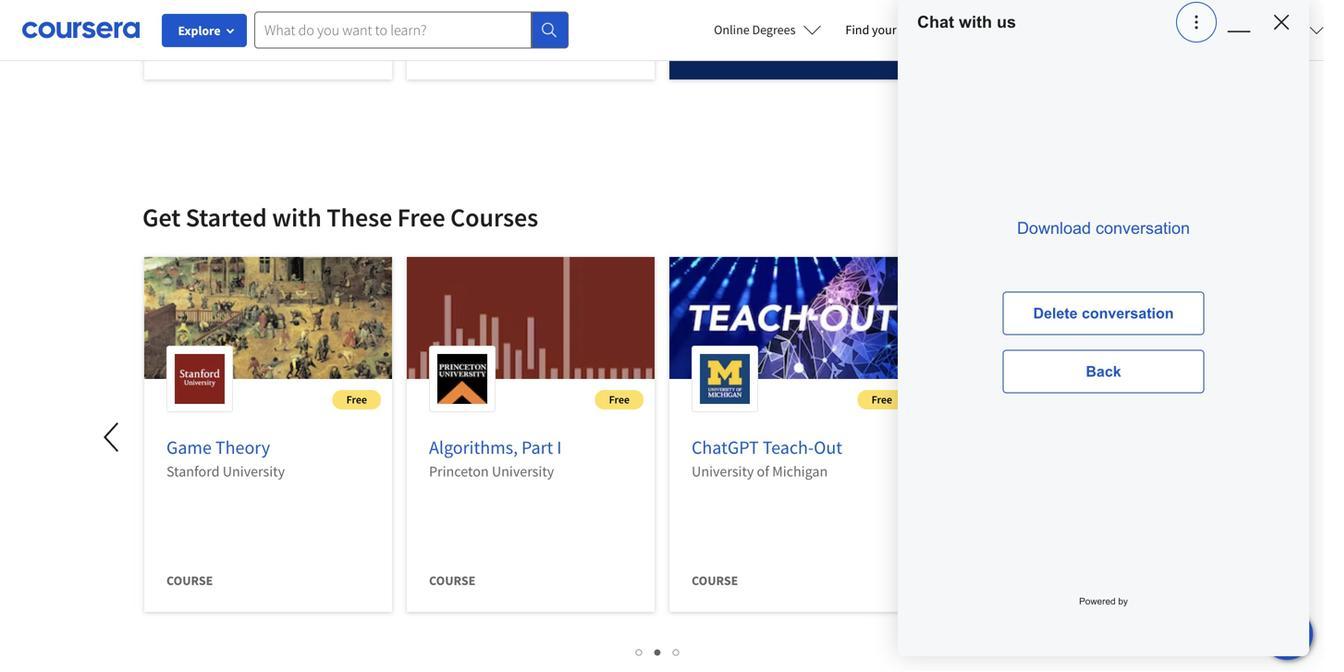 Task type: vqa. For each thing, say whether or not it's contained in the screenshot.
the left list item
no



Task type: describe. For each thing, give the bounding box(es) containing it.
delete conversation
[[1034, 305, 1174, 322]]

download
[[1017, 219, 1092, 238]]

of
[[757, 463, 770, 481]]

us
[[997, 12, 1017, 31]]

princeton
[[429, 463, 489, 481]]

algorithms,
[[429, 436, 518, 459]]

free inside the free link
[[1135, 393, 1155, 407]]

english button
[[971, 0, 1083, 60]]

download conversation menu
[[898, 44, 1310, 657]]

find your new career link
[[837, 19, 971, 42]]

career
[[926, 21, 962, 38]]

i
[[557, 436, 562, 459]]

free for algorithms, part i
[[609, 393, 630, 407]]

1 button
[[631, 641, 649, 662]]

previous slide image
[[91, 415, 135, 460]]

delete
[[1034, 305, 1078, 322]]

close image
[[1271, 11, 1294, 34]]

1 vertical spatial with
[[272, 201, 322, 234]]

game
[[167, 436, 212, 459]]

teach-
[[763, 436, 814, 459]]

download conversation link
[[1003, 219, 1205, 238]]

help image
[[1185, 11, 1209, 34]]

certificate
[[783, 40, 855, 56]]

1
[[636, 643, 644, 660]]

university for game theory
[[223, 463, 285, 481]]

explore
[[178, 22, 221, 39]]

free for game theory
[[347, 393, 367, 407]]

stanford
[[167, 463, 220, 481]]

1 course link from the left
[[144, 0, 392, 94]]

chatgpt teach-out university of michigan
[[692, 436, 843, 481]]

online degrees
[[714, 21, 796, 38]]

professional certificate
[[692, 40, 855, 56]]

list inside get started with these free courses carousel element
[[133, 641, 1184, 662]]

1 horizontal spatial with
[[959, 12, 993, 31]]

free link
[[932, 257, 1180, 627]]

chatgpt
[[692, 436, 759, 459]]

out
[[814, 436, 843, 459]]

online
[[714, 21, 750, 38]]

degrees
[[753, 21, 796, 38]]

algorithms, part i princeton university
[[429, 436, 562, 481]]

get started with these free courses
[[142, 201, 538, 234]]

chat with us
[[918, 12, 1017, 31]]

get
[[142, 201, 181, 234]]

delete conversation button
[[1003, 292, 1205, 335]]

2
[[655, 643, 662, 660]]

2 course link from the left
[[407, 0, 655, 94]]

english
[[1004, 21, 1049, 39]]

download conversation
[[1017, 219, 1191, 238]]

find your new career
[[846, 21, 962, 38]]

professional
[[692, 40, 780, 56]]



Task type: locate. For each thing, give the bounding box(es) containing it.
0 horizontal spatial university
[[223, 463, 285, 481]]

with left us
[[959, 12, 993, 31]]

online degrees button
[[699, 9, 837, 50]]

minimize window image
[[1228, 11, 1251, 34]]

back button
[[1003, 350, 1205, 394]]

2 horizontal spatial university
[[692, 463, 754, 481]]

What do you want to learn? text field
[[254, 12, 532, 49]]

game theory link
[[167, 436, 270, 459]]

with left these
[[272, 201, 322, 234]]

course for game
[[167, 573, 213, 589]]

course
[[167, 40, 213, 56], [429, 40, 476, 56], [167, 573, 213, 589], [429, 573, 476, 589], [692, 573, 739, 589]]

courses
[[451, 201, 538, 234]]

university for chatgpt teach-out
[[692, 463, 754, 481]]

list containing 1
[[133, 641, 1184, 662]]

0 horizontal spatial with
[[272, 201, 322, 234]]

1 vertical spatial conversation
[[1082, 305, 1174, 322]]

with
[[959, 12, 993, 31], [272, 201, 322, 234]]

conversation
[[1096, 219, 1191, 238], [1082, 305, 1174, 322]]

started
[[186, 201, 267, 234]]

conversation for download conversation
[[1096, 219, 1191, 238]]

these
[[327, 201, 392, 234]]

professional certificate link
[[670, 0, 918, 94]]

powered by
[[1080, 597, 1128, 607]]

conversation right download
[[1096, 219, 1191, 238]]

list
[[133, 641, 1184, 662]]

part
[[522, 436, 553, 459]]

get started with these free courses carousel element
[[0, 145, 1191, 672]]

conversation inside button
[[1082, 305, 1174, 322]]

1 horizontal spatial university
[[492, 463, 554, 481]]

course for algorithms,
[[429, 573, 476, 589]]

dialog
[[898, 0, 1310, 657]]

university inside game theory stanford university
[[223, 463, 285, 481]]

theory
[[215, 436, 270, 459]]

free for chatgpt teach-out
[[872, 393, 893, 407]]

game theory stanford university
[[167, 436, 285, 481]]

1 horizontal spatial course link
[[407, 0, 655, 94]]

powered
[[1080, 597, 1116, 607]]

chatgpt teach-out link
[[692, 436, 843, 459]]

0 vertical spatial conversation
[[1096, 219, 1191, 238]]

free
[[397, 201, 445, 234], [347, 393, 367, 407], [609, 393, 630, 407], [872, 393, 893, 407], [1135, 393, 1155, 407]]

university inside algorithms, part i princeton university
[[492, 463, 554, 481]]

dialog containing chat with us
[[898, 0, 1310, 657]]

0 vertical spatial with
[[959, 12, 993, 31]]

course link
[[144, 0, 392, 94], [407, 0, 655, 94]]

your
[[872, 21, 897, 38]]

michigan
[[773, 463, 828, 481]]

university
[[223, 463, 285, 481], [492, 463, 554, 481], [692, 463, 754, 481]]

conversation up back button
[[1082, 305, 1174, 322]]

by
[[1119, 597, 1128, 607]]

3 button
[[668, 641, 686, 662]]

chat
[[918, 12, 955, 31]]

university down the theory
[[223, 463, 285, 481]]

2 button
[[649, 641, 668, 662]]

university inside 'chatgpt teach-out university of michigan'
[[692, 463, 754, 481]]

coursera image
[[22, 15, 140, 45]]

new
[[899, 21, 924, 38]]

2 university from the left
[[492, 463, 554, 481]]

algorithms, part i link
[[429, 436, 562, 459]]

None search field
[[254, 12, 569, 49]]

course for chatgpt
[[692, 573, 739, 589]]

3
[[673, 643, 681, 660]]

conversation for delete conversation
[[1082, 305, 1174, 322]]

3 university from the left
[[692, 463, 754, 481]]

university down chatgpt
[[692, 463, 754, 481]]

find
[[846, 21, 870, 38]]

back
[[1086, 364, 1122, 380]]

university down part
[[492, 463, 554, 481]]

1 university from the left
[[223, 463, 285, 481]]

0 horizontal spatial course link
[[144, 0, 392, 94]]

explore button
[[162, 14, 247, 47]]



